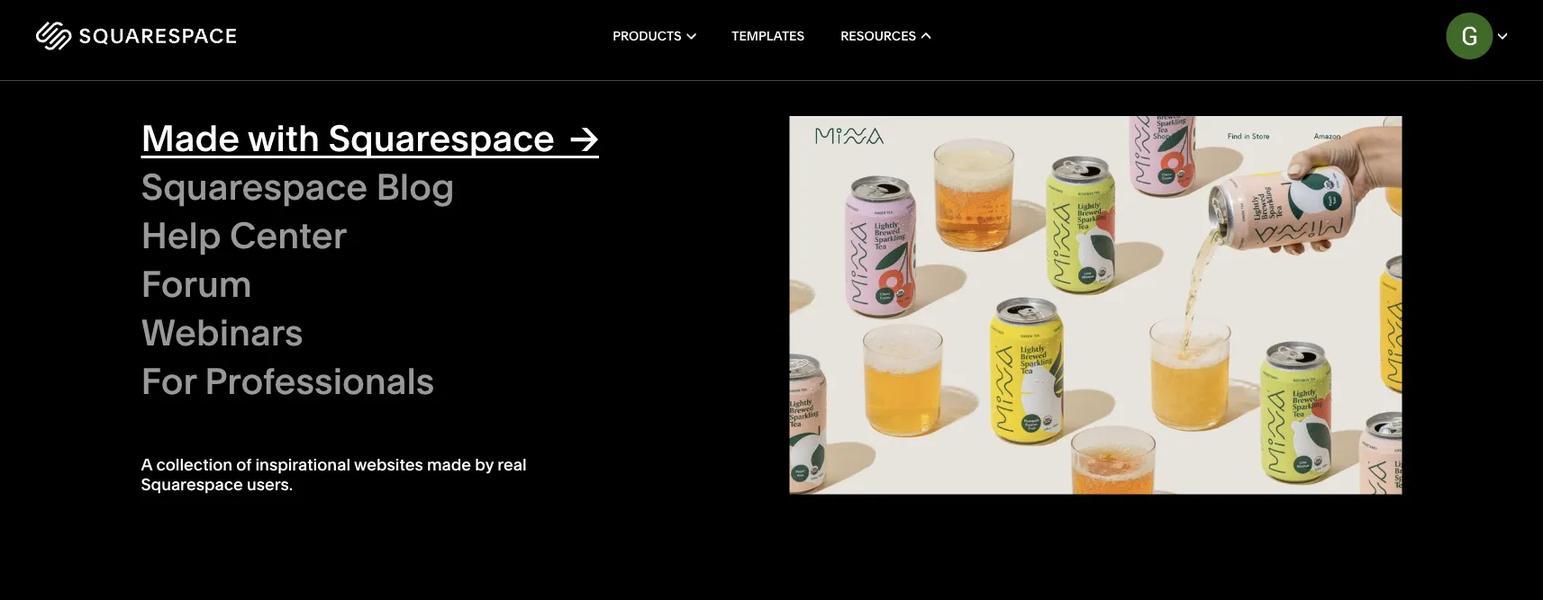 Task type: describe. For each thing, give the bounding box(es) containing it.
store,
[[1363, 107, 1402, 124]]

one page
[[89, 385, 147, 400]]

to
[[1243, 141, 1256, 159]]

forum link
[[141, 258, 754, 311]]

decor
[[885, 251, 922, 266]]

with inside make any template yours with ease.
[[191, 143, 283, 199]]

need
[[1124, 107, 1160, 124]]

personal
[[1034, 124, 1095, 141]]

or
[[1405, 107, 1419, 124]]

nature
[[835, 278, 875, 293]]

& right estate
[[713, 386, 721, 401]]

real estate & properties
[[645, 386, 786, 401]]

use
[[1192, 124, 1217, 141]]

with up squarespace blog
[[247, 116, 320, 160]]

help center
[[141, 213, 347, 257]]

one
[[89, 385, 114, 400]]

1 horizontal spatial you
[[1136, 124, 1161, 141]]

website,
[[1236, 107, 1294, 124]]

health & beauty link
[[264, 359, 376, 374]]

make
[[62, 97, 180, 153]]

photography
[[264, 332, 341, 347]]

portfolio
[[1174, 107, 1233, 124]]

made
[[141, 116, 240, 160]]

center
[[230, 213, 347, 257]]

get
[[1260, 141, 1283, 159]]

started.
[[1286, 141, 1338, 159]]

my
[[1398, 216, 1416, 229]]

products button
[[613, 0, 696, 72]]

resources
[[841, 28, 916, 44]]

templates
[[1170, 141, 1239, 159]]

and
[[1420, 124, 1446, 141]]

beauty
[[317, 359, 358, 374]]

scheduling
[[89, 358, 156, 373]]

professionals
[[205, 359, 435, 403]]

for
[[141, 359, 196, 403]]

personal & cv
[[264, 386, 348, 401]]

& for animals
[[878, 278, 886, 293]]

squarespace's
[[1220, 124, 1321, 141]]

2 a from the left
[[1422, 107, 1431, 124]]

products
[[613, 28, 682, 44]]

template
[[278, 97, 472, 153]]

photography link
[[264, 332, 359, 347]]

templates
[[732, 28, 805, 44]]

→
[[569, 116, 599, 160]]

showcase image
[[790, 116, 1402, 499]]

estate
[[674, 386, 710, 401]]

customizable
[[1324, 124, 1416, 141]]

templates link
[[732, 0, 805, 72]]

can
[[1164, 124, 1189, 141]]

personal & cv link
[[264, 386, 366, 401]]

ease.
[[293, 143, 407, 199]]

nature & animals link
[[835, 278, 955, 293]]

resources button
[[841, 0, 930, 72]]

made with squarespace
[[141, 116, 555, 160]]

forum
[[141, 262, 252, 306]]

& for cv
[[319, 386, 327, 401]]

personal
[[264, 386, 316, 401]]

webinars for professionals
[[141, 310, 435, 403]]



Task type: vqa. For each thing, say whether or not it's contained in the screenshot.
Preview Talva Start
no



Task type: locate. For each thing, give the bounding box(es) containing it.
home & decor link
[[835, 251, 940, 266]]

& right health
[[306, 359, 314, 374]]

a right or
[[1422, 107, 1431, 124]]

with
[[247, 116, 320, 160], [191, 143, 283, 199]]

nature & animals
[[835, 278, 937, 293]]

0 vertical spatial squarespace
[[328, 116, 555, 160]]

my favorites
[[1398, 216, 1481, 229]]

webinars link
[[141, 310, 754, 359]]

a
[[1163, 107, 1171, 124], [1422, 107, 1431, 124]]

help
[[141, 213, 221, 257]]

you left need
[[1096, 107, 1121, 124]]

online
[[1317, 107, 1359, 124]]

home
[[835, 251, 871, 266]]

fitness
[[835, 305, 877, 320]]

an
[[1297, 107, 1314, 124]]

topic
[[264, 220, 298, 232]]

a right need
[[1163, 107, 1171, 124]]

0 horizontal spatial you
[[1096, 107, 1121, 124]]

for professionals link
[[141, 359, 754, 408]]

health & beauty
[[264, 359, 358, 374]]

webinars
[[141, 310, 303, 354]]

squarespace up squarespace blog "link" at the left top of page
[[328, 116, 555, 160]]

you left can at the top of page
[[1136, 124, 1161, 141]]

squarespace up topic
[[141, 164, 368, 209]]

favorites
[[1419, 216, 1481, 229]]

with up help center
[[191, 143, 283, 199]]

& right home
[[874, 251, 882, 266]]

squarespace logo link
[[36, 22, 330, 50]]

my favorites link
[[1369, 211, 1481, 235]]

squarespace logo image
[[36, 22, 236, 50]]

fitness link
[[835, 305, 895, 320]]

squarespace inside "link"
[[141, 164, 368, 209]]

health
[[264, 359, 303, 374]]

circle image
[[781, 116, 1393, 495]]

squarespace blog link
[[141, 164, 754, 213]]

any
[[191, 97, 267, 153]]

1 a from the left
[[1163, 107, 1171, 124]]

popular designs link
[[264, 251, 380, 266]]

1 vertical spatial squarespace
[[141, 164, 368, 209]]

yours
[[62, 143, 182, 199]]

1 horizontal spatial a
[[1422, 107, 1431, 124]]

squarespace
[[328, 116, 555, 160], [141, 164, 368, 209]]

blog
[[376, 164, 455, 209]]

animals
[[889, 278, 937, 293]]

home & decor
[[835, 251, 922, 266]]

you
[[1096, 107, 1121, 124], [1136, 124, 1161, 141]]

popular
[[282, 251, 329, 266]]

designs
[[332, 251, 380, 266]]

page
[[117, 385, 147, 400]]

whether you need a portfolio website, an online store, or a personal blog, you can use squarespace's customizable and responsive website templates to get started.
[[1034, 107, 1446, 159]]

help center link
[[141, 209, 754, 262]]

real
[[645, 386, 670, 401]]

& right nature
[[878, 278, 886, 293]]

properties
[[725, 386, 786, 401]]

cv
[[330, 386, 348, 401]]

make any template yours with ease.
[[62, 97, 482, 199]]

whether
[[1034, 107, 1093, 124]]

blog,
[[1098, 124, 1133, 141]]

real estate & properties link
[[645, 386, 804, 401]]

0 horizontal spatial a
[[1163, 107, 1171, 124]]

memberships
[[89, 304, 171, 319]]

& for decor
[[874, 251, 882, 266]]

&
[[874, 251, 882, 266], [878, 278, 886, 293], [306, 359, 314, 374], [319, 386, 327, 401], [713, 386, 721, 401]]

& for beauty
[[306, 359, 314, 374]]

squarespace blog
[[141, 164, 455, 209]]

website
[[1113, 141, 1167, 159]]

& left cv
[[319, 386, 327, 401]]

popular designs
[[282, 251, 380, 266]]

responsive
[[1034, 141, 1110, 159]]



